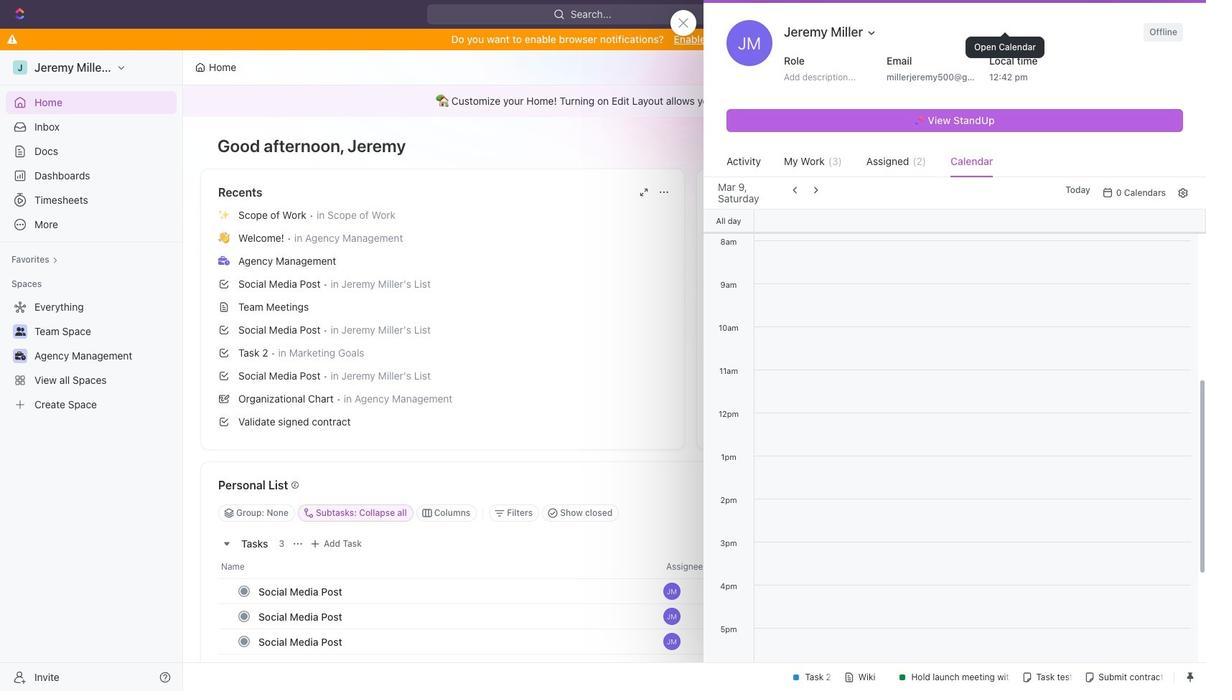 Task type: vqa. For each thing, say whether or not it's contained in the screenshot.
TREE within the 'Sidebar' navigation
yes



Task type: describe. For each thing, give the bounding box(es) containing it.
sidebar navigation
[[0, 50, 186, 692]]

business time image
[[15, 352, 26, 361]]



Task type: locate. For each thing, give the bounding box(es) containing it.
alert
[[183, 85, 1199, 117]]

user group image
[[15, 328, 26, 336]]

tree inside sidebar "navigation"
[[6, 296, 177, 417]]

jeremy miller's workspace, , element
[[13, 60, 27, 75]]

business time image
[[218, 256, 230, 266]]

tree
[[6, 296, 177, 417]]



